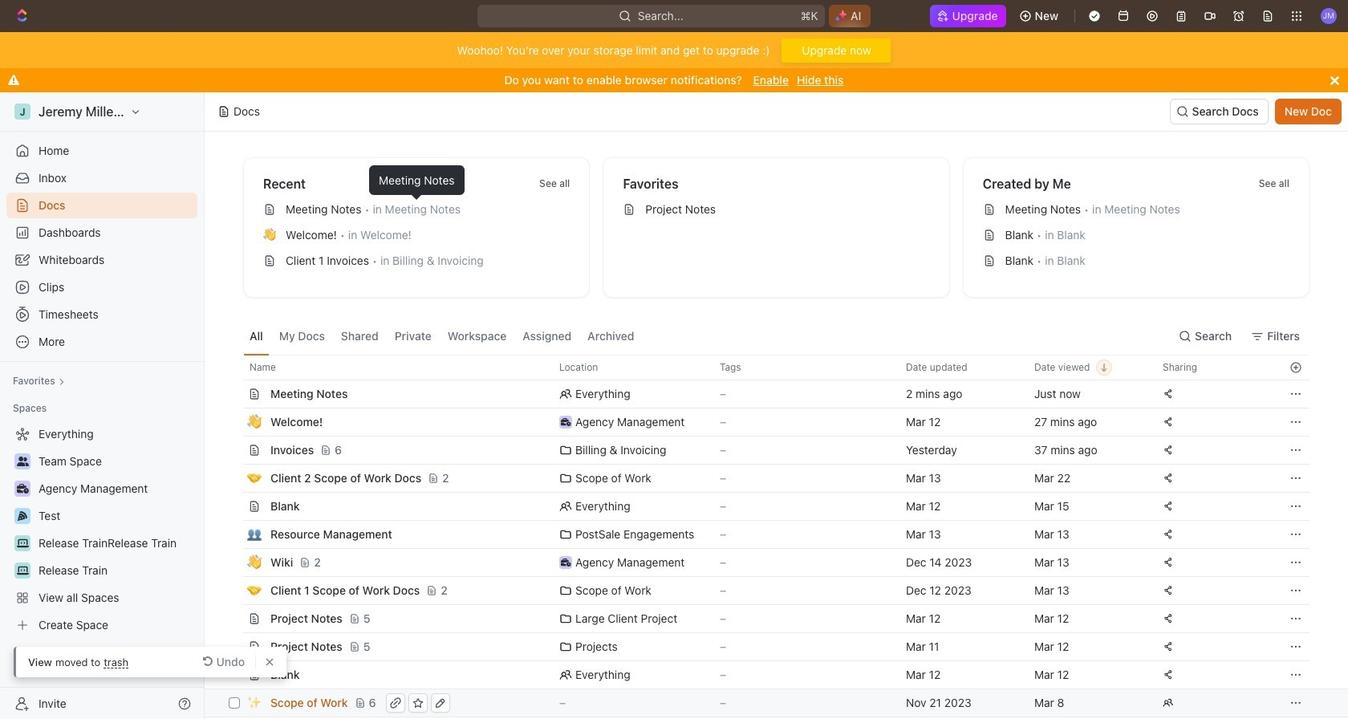 Task type: vqa. For each thing, say whether or not it's contained in the screenshot.
1st laptop code Image from the bottom of the TREE inside the Sidebar 'navigation'
yes



Task type: locate. For each thing, give the bounding box(es) containing it.
0 vertical spatial laptop code image
[[16, 539, 28, 548]]

0 vertical spatial business time image
[[561, 418, 571, 426]]

1 vertical spatial cell
[[226, 661, 243, 689]]

table
[[205, 355, 1349, 719]]

2 vertical spatial cell
[[226, 718, 243, 719]]

user group image
[[16, 457, 28, 466]]

tree
[[6, 421, 197, 638]]

tab list
[[243, 317, 641, 355]]

1 vertical spatial laptop code image
[[16, 566, 28, 576]]

laptop code image
[[16, 539, 28, 548], [16, 566, 28, 576]]

cell
[[226, 633, 243, 661], [226, 661, 243, 689], [226, 718, 243, 719]]

2 laptop code image from the top
[[16, 566, 28, 576]]

1 cell from the top
[[226, 633, 243, 661]]

3 cell from the top
[[226, 718, 243, 719]]

jeremy miller's workspace, , element
[[14, 104, 31, 120]]

row
[[226, 355, 1310, 380], [226, 380, 1310, 409], [226, 408, 1310, 437], [226, 436, 1310, 465], [226, 464, 1310, 493], [226, 492, 1310, 521], [226, 520, 1310, 549], [226, 548, 1310, 577], [226, 576, 1310, 605], [226, 604, 1310, 633], [226, 633, 1310, 661], [226, 661, 1310, 690], [205, 689, 1349, 718], [226, 717, 1310, 719]]

tree inside sidebar navigation
[[6, 421, 197, 638]]

1 vertical spatial business time image
[[561, 559, 571, 567]]

0 vertical spatial cell
[[226, 633, 243, 661]]

business time image
[[561, 418, 571, 426], [561, 559, 571, 567]]



Task type: describe. For each thing, give the bounding box(es) containing it.
2 business time image from the top
[[561, 559, 571, 567]]

business time image
[[16, 484, 28, 494]]

pizza slice image
[[18, 511, 27, 521]]

1 business time image from the top
[[561, 418, 571, 426]]

sidebar navigation
[[0, 92, 208, 719]]

2 cell from the top
[[226, 661, 243, 689]]

1 laptop code image from the top
[[16, 539, 28, 548]]



